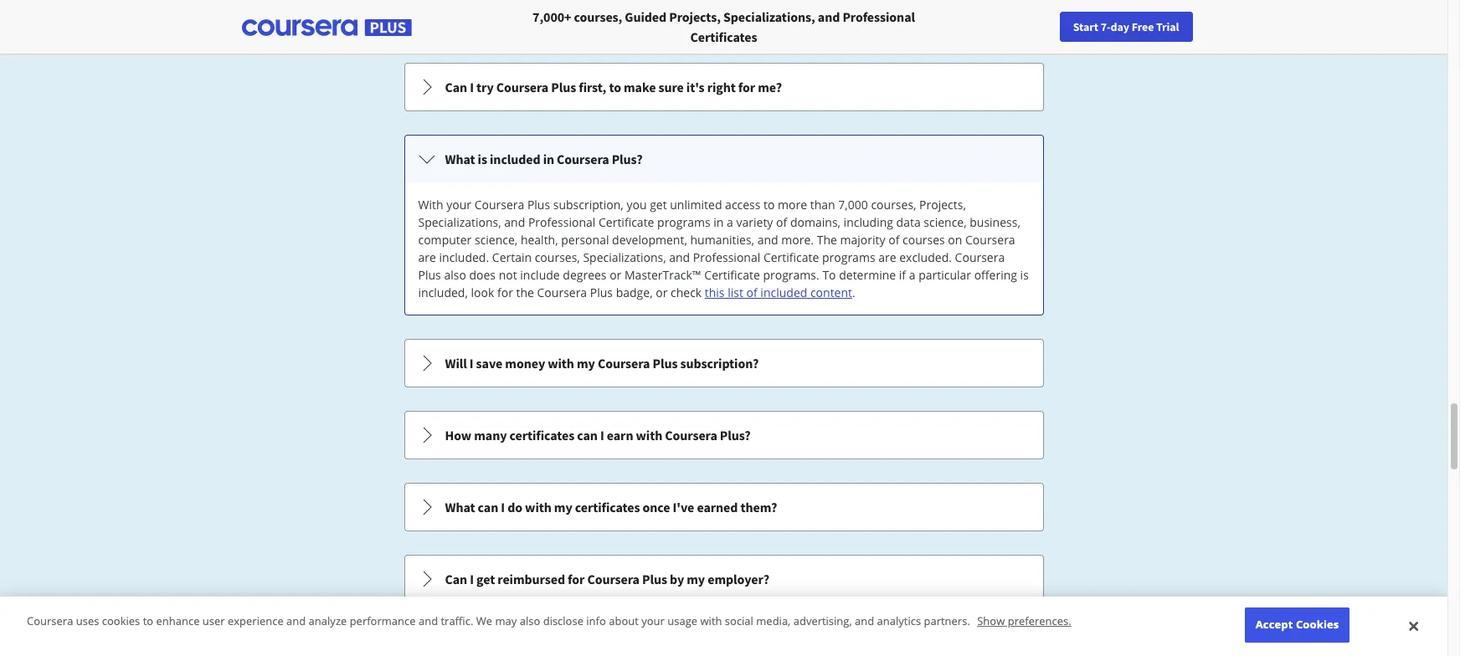 Task type: locate. For each thing, give the bounding box(es) containing it.
your right with
[[446, 197, 471, 213]]

trial
[[1156, 19, 1179, 34]]

1 vertical spatial courses,
[[871, 197, 916, 213]]

projects, up the certificates
[[669, 8, 721, 25]]

1 vertical spatial a
[[909, 267, 916, 283]]

for down not
[[497, 285, 513, 301]]

0 horizontal spatial your
[[446, 197, 471, 213]]

earn
[[607, 427, 633, 444]]

coursera up the health,
[[474, 197, 524, 213]]

my
[[577, 355, 595, 372], [554, 499, 572, 516], [687, 571, 705, 588]]

are
[[418, 250, 436, 265], [878, 250, 896, 265]]

1 vertical spatial can
[[478, 499, 498, 516]]

0 vertical spatial for
[[738, 79, 755, 95]]

certificate up programs. on the right of the page
[[763, 250, 819, 265]]

0 horizontal spatial programs
[[657, 214, 711, 230]]

1 vertical spatial your
[[446, 197, 471, 213]]

1 vertical spatial for
[[497, 285, 513, 301]]

for up disclose on the bottom of page
[[568, 571, 585, 588]]

for left me?
[[738, 79, 755, 95]]

of down data
[[888, 232, 900, 248]]

0 horizontal spatial included
[[490, 151, 540, 167]]

1 horizontal spatial can
[[577, 427, 598, 444]]

what is included in coursera plus?
[[445, 151, 643, 167]]

1 vertical spatial what
[[445, 499, 475, 516]]

i up traffic.
[[470, 571, 474, 588]]

1 vertical spatial plus?
[[720, 427, 751, 444]]

2 horizontal spatial specializations,
[[723, 8, 815, 25]]

coursera right try
[[496, 79, 549, 95]]

1 horizontal spatial is
[[1020, 267, 1029, 283]]

or up 'badge,'
[[610, 267, 622, 283]]

with inside what can i do with my certificates once i've earned them? dropdown button
[[525, 499, 552, 516]]

0 horizontal spatial in
[[543, 151, 554, 167]]

of
[[776, 214, 787, 230], [888, 232, 900, 248], [746, 285, 757, 301]]

certificates left once
[[575, 499, 640, 516]]

0 vertical spatial what
[[445, 151, 475, 167]]

0 horizontal spatial specializations,
[[418, 214, 501, 230]]

1 horizontal spatial also
[[520, 614, 540, 629]]

courses,
[[574, 8, 622, 25], [871, 197, 916, 213], [535, 250, 580, 265]]

0 horizontal spatial or
[[610, 267, 622, 283]]

1 vertical spatial included
[[761, 285, 807, 301]]

once
[[643, 499, 670, 516]]

coursera left uses
[[27, 614, 73, 629]]

1 vertical spatial in
[[714, 214, 724, 230]]

0 horizontal spatial my
[[554, 499, 572, 516]]

0 horizontal spatial for
[[497, 285, 513, 301]]

can left try
[[445, 79, 467, 95]]

1 vertical spatial science,
[[475, 232, 518, 248]]

projects, inside with your coursera plus subscription, you get unlimited access to more than 7,000 courses, projects, specializations, and professional certificate programs in a variety of domains, including data science, business, computer science, health, personal development, humanities, and more. the majority of courses on coursera are included. certain courses, specializations, and professional certificate programs are excluded. coursera plus also does not include degrees or mastertrack™ certificate programs. to determine if a particular offering is included, look for the coursera plus badge, or check
[[919, 197, 966, 213]]

0 vertical spatial can
[[445, 79, 467, 95]]

and
[[818, 8, 840, 25], [504, 214, 525, 230], [757, 232, 778, 248], [669, 250, 690, 265], [286, 614, 306, 629], [419, 614, 438, 629], [855, 614, 874, 629]]

0 vertical spatial get
[[650, 197, 667, 213]]

programs down unlimited at the top left of page
[[657, 214, 711, 230]]

list
[[402, 61, 1045, 656]]

of down more
[[776, 214, 787, 230]]

0 horizontal spatial get
[[476, 571, 495, 588]]

is right offering
[[1020, 267, 1029, 283]]

plus down degrees
[[590, 285, 613, 301]]

what is included in coursera plus? button
[[405, 136, 1043, 183]]

get inside dropdown button
[[476, 571, 495, 588]]

or down mastertrack™
[[656, 285, 668, 301]]

excluded.
[[899, 250, 952, 265]]

None search field
[[230, 10, 632, 44]]

1 vertical spatial can
[[445, 571, 467, 588]]

7,000+
[[533, 8, 571, 25]]

is down try
[[478, 151, 487, 167]]

0 vertical spatial or
[[610, 267, 622, 283]]

0 horizontal spatial plus?
[[612, 151, 643, 167]]

show preferences. link
[[977, 614, 1071, 629]]

0 horizontal spatial certificate
[[599, 214, 654, 230]]

1 vertical spatial of
[[888, 232, 900, 248]]

2 vertical spatial specializations,
[[583, 250, 666, 265]]

can
[[445, 79, 467, 95], [445, 571, 467, 588]]

for
[[738, 79, 755, 95], [497, 285, 513, 301], [568, 571, 585, 588]]

to right cookies
[[143, 614, 153, 629]]

i right will
[[470, 355, 473, 372]]

included
[[490, 151, 540, 167], [761, 285, 807, 301]]

to
[[609, 79, 621, 95], [764, 197, 775, 213], [143, 614, 153, 629]]

included,
[[418, 285, 468, 301]]

0 vertical spatial is
[[478, 151, 487, 167]]

can inside the can i get reimbursed for coursera plus by my employer? dropdown button
[[445, 571, 467, 588]]

how many certificates can i earn with coursera plus?
[[445, 427, 751, 444]]

coursera
[[496, 79, 549, 95], [557, 151, 609, 167], [474, 197, 524, 213], [965, 232, 1015, 248], [955, 250, 1005, 265], [537, 285, 587, 301], [598, 355, 650, 372], [665, 427, 717, 444], [587, 571, 640, 588], [27, 614, 73, 629]]

can i try coursera plus first, to make sure it's right for me?
[[445, 79, 782, 95]]

plus inside dropdown button
[[642, 571, 667, 588]]

also right may
[[520, 614, 540, 629]]

included inside what is included in coursera plus? dropdown button
[[490, 151, 540, 167]]

1 vertical spatial certificates
[[575, 499, 640, 516]]

0 vertical spatial science,
[[924, 214, 967, 230]]

show
[[977, 614, 1005, 629]]

your right "find"
[[1215, 19, 1237, 34]]

0 vertical spatial courses,
[[574, 8, 622, 25]]

2 vertical spatial my
[[687, 571, 705, 588]]

1 vertical spatial also
[[520, 614, 540, 629]]

1 horizontal spatial in
[[714, 214, 724, 230]]

2 can from the top
[[445, 571, 467, 588]]

my right do
[[554, 499, 572, 516]]

included down try
[[490, 151, 540, 167]]

list
[[728, 285, 743, 301]]

can for can i try coursera plus first, to make sure it's right for me?
[[445, 79, 467, 95]]

0 horizontal spatial to
[[143, 614, 153, 629]]

i
[[470, 79, 474, 95], [470, 355, 473, 372], [600, 427, 604, 444], [501, 499, 505, 516], [470, 571, 474, 588]]

this
[[705, 285, 725, 301]]

more.
[[781, 232, 814, 248]]

courses, up data
[[871, 197, 916, 213]]

what up computer
[[445, 151, 475, 167]]

1 horizontal spatial certificate
[[704, 267, 760, 283]]

plus left first,
[[551, 79, 576, 95]]

in inside dropdown button
[[543, 151, 554, 167]]

save
[[476, 355, 503, 372]]

2 vertical spatial for
[[568, 571, 585, 588]]

what for what is included in coursera plus?
[[445, 151, 475, 167]]

0 horizontal spatial also
[[444, 267, 466, 283]]

included down programs. on the right of the page
[[761, 285, 807, 301]]

are up determine
[[878, 250, 896, 265]]

list containing can i try coursera plus first, to make sure it's right for me?
[[402, 61, 1045, 656]]

certificates
[[510, 427, 574, 444], [575, 499, 640, 516]]

1 horizontal spatial specializations,
[[583, 250, 666, 265]]

my right by
[[687, 571, 705, 588]]

what left do
[[445, 499, 475, 516]]

coursera down the include at the top
[[537, 285, 587, 301]]

science, up on
[[924, 214, 967, 230]]

can up traffic.
[[445, 571, 467, 588]]

courses, right the 7,000+ on the top left of page
[[574, 8, 622, 25]]

0 vertical spatial also
[[444, 267, 466, 283]]

coursera up offering
[[955, 250, 1005, 265]]

2 horizontal spatial certificate
[[763, 250, 819, 265]]

1 vertical spatial to
[[764, 197, 775, 213]]

1 horizontal spatial or
[[656, 285, 668, 301]]

enhance
[[156, 614, 200, 629]]

1 vertical spatial projects,
[[919, 197, 966, 213]]

including
[[844, 214, 893, 230]]

1 horizontal spatial plus?
[[720, 427, 751, 444]]

get
[[650, 197, 667, 213], [476, 571, 495, 588]]

get right you
[[650, 197, 667, 213]]

1 vertical spatial specializations,
[[418, 214, 501, 230]]

0 horizontal spatial of
[[746, 285, 757, 301]]

1 what from the top
[[445, 151, 475, 167]]

is inside dropdown button
[[478, 151, 487, 167]]

specializations, down development,
[[583, 250, 666, 265]]

2 horizontal spatial my
[[687, 571, 705, 588]]

1 horizontal spatial are
[[878, 250, 896, 265]]

2 horizontal spatial your
[[1215, 19, 1237, 34]]

0 vertical spatial professional
[[843, 8, 915, 25]]

1 horizontal spatial programs
[[822, 250, 875, 265]]

.
[[852, 285, 855, 301]]

on
[[948, 232, 962, 248]]

0 vertical spatial specializations,
[[723, 8, 815, 25]]

my for certificates
[[554, 499, 572, 516]]

1 horizontal spatial my
[[577, 355, 595, 372]]

0 vertical spatial programs
[[657, 214, 711, 230]]

cookies
[[1296, 617, 1339, 632]]

i for reimbursed
[[470, 571, 474, 588]]

than
[[810, 197, 835, 213]]

1 vertical spatial professional
[[528, 214, 596, 230]]

it's
[[686, 79, 705, 95]]

0 vertical spatial my
[[577, 355, 595, 372]]

2 horizontal spatial to
[[764, 197, 775, 213]]

courses, up the include at the top
[[535, 250, 580, 265]]

i inside dropdown button
[[470, 571, 474, 588]]

1 horizontal spatial science,
[[924, 214, 967, 230]]

a
[[727, 214, 733, 230], [909, 267, 916, 283]]

not
[[499, 267, 517, 283]]

science, up certain
[[475, 232, 518, 248]]

also inside with your coursera plus subscription, you get unlimited access to more than 7,000 courses, projects, specializations, and professional certificate programs in a variety of domains, including data science, business, computer science, health, personal development, humanities, and more. the majority of courses on coursera are included. certain courses, specializations, and professional certificate programs are excluded. coursera plus also does not include degrees or mastertrack™ certificate programs. to determine if a particular offering is included, look for the coursera plus badge, or check
[[444, 267, 466, 283]]

determine
[[839, 267, 896, 283]]

i left try
[[470, 79, 474, 95]]

also down included.
[[444, 267, 466, 283]]

with right money
[[548, 355, 574, 372]]

1 can from the top
[[445, 79, 467, 95]]

of right list
[[746, 285, 757, 301]]

also
[[444, 267, 466, 283], [520, 614, 540, 629]]

with right do
[[525, 499, 552, 516]]

certificate up list
[[704, 267, 760, 283]]

more
[[778, 197, 807, 213]]

1 vertical spatial get
[[476, 571, 495, 588]]

1 horizontal spatial projects,
[[919, 197, 966, 213]]

1 vertical spatial my
[[554, 499, 572, 516]]

0 vertical spatial to
[[609, 79, 621, 95]]

analytics
[[877, 614, 921, 629]]

i've
[[673, 499, 694, 516]]

1 horizontal spatial to
[[609, 79, 621, 95]]

in up subscription,
[[543, 151, 554, 167]]

to right first,
[[609, 79, 621, 95]]

0 vertical spatial certificates
[[510, 427, 574, 444]]

to up variety
[[764, 197, 775, 213]]

a up 'humanities,'
[[727, 214, 733, 230]]

2 what from the top
[[445, 499, 475, 516]]

how many certificates can i earn with coursera plus? button
[[405, 412, 1043, 459]]

your inside with your coursera plus subscription, you get unlimited access to more than 7,000 courses, projects, specializations, and professional certificate programs in a variety of domains, including data science, business, computer science, health, personal development, humanities, and more. the majority of courses on coursera are included. certain courses, specializations, and professional certificate programs are excluded. coursera plus also does not include degrees or mastertrack™ certificate programs. to determine if a particular offering is included, look for the coursera plus badge, or check
[[446, 197, 471, 213]]

my inside dropdown button
[[687, 571, 705, 588]]

plus?
[[612, 151, 643, 167], [720, 427, 751, 444]]

for inside dropdown button
[[738, 79, 755, 95]]

1 vertical spatial is
[[1020, 267, 1029, 283]]

can i get reimbursed for coursera plus by my employer?
[[445, 571, 769, 588]]

2 vertical spatial your
[[642, 614, 665, 629]]

unlimited
[[670, 197, 722, 213]]

plus left by
[[642, 571, 667, 588]]

2 vertical spatial courses,
[[535, 250, 580, 265]]

can i get reimbursed for coursera plus by my employer? button
[[405, 556, 1043, 603]]

plus? up what can i do with my certificates once i've earned them? dropdown button
[[720, 427, 751, 444]]

i left do
[[501, 499, 505, 516]]

info
[[586, 614, 606, 629]]

1 vertical spatial certificate
[[763, 250, 819, 265]]

a right if
[[909, 267, 916, 283]]

i left earn
[[600, 427, 604, 444]]

projects, up on
[[919, 197, 966, 213]]

science,
[[924, 214, 967, 230], [475, 232, 518, 248]]

your right the about
[[642, 614, 665, 629]]

accept
[[1256, 617, 1293, 632]]

1 horizontal spatial get
[[650, 197, 667, 213]]

how
[[445, 427, 472, 444]]

7,000+ courses, guided projects, specializations, and professional certificates
[[533, 8, 915, 45]]

0 vertical spatial projects,
[[669, 8, 721, 25]]

0 vertical spatial included
[[490, 151, 540, 167]]

specializations,
[[723, 8, 815, 25], [418, 214, 501, 230], [583, 250, 666, 265]]

plus? up you
[[612, 151, 643, 167]]

0 vertical spatial your
[[1215, 19, 1237, 34]]

2 horizontal spatial for
[[738, 79, 755, 95]]

in inside with your coursera plus subscription, you get unlimited access to more than 7,000 courses, projects, specializations, and professional certificate programs in a variety of domains, including data science, business, computer science, health, personal development, humanities, and more. the majority of courses on coursera are included. certain courses, specializations, and professional certificate programs are excluded. coursera plus also does not include degrees or mastertrack™ certificate programs. to determine if a particular offering is included, look for the coursera plus badge, or check
[[714, 214, 724, 230]]

are down computer
[[418, 250, 436, 265]]

many
[[474, 427, 507, 444]]

subscription,
[[553, 197, 624, 213]]

with right earn
[[636, 427, 662, 444]]

0 vertical spatial plus?
[[612, 151, 643, 167]]

certificate down you
[[599, 214, 654, 230]]

0 vertical spatial in
[[543, 151, 554, 167]]

coursera up the about
[[587, 571, 640, 588]]

coursera down business,
[[965, 232, 1015, 248]]

cookies
[[102, 614, 140, 629]]

specializations, up the certificates
[[723, 8, 815, 25]]

can left earn
[[577, 427, 598, 444]]

certificates right "many"
[[510, 427, 574, 444]]

this list of included content link
[[705, 285, 852, 301]]

your
[[1215, 19, 1237, 34], [446, 197, 471, 213], [642, 614, 665, 629]]

my right money
[[577, 355, 595, 372]]

0 vertical spatial certificate
[[599, 214, 654, 230]]

programs down majority
[[822, 250, 875, 265]]

business,
[[970, 214, 1020, 230]]

get up we
[[476, 571, 495, 588]]

1 horizontal spatial professional
[[693, 250, 760, 265]]

this list of included content .
[[705, 285, 855, 301]]

mastertrack™
[[625, 267, 701, 283]]

access
[[725, 197, 761, 213]]

1 horizontal spatial a
[[909, 267, 916, 283]]

career
[[1264, 19, 1296, 34]]

start
[[1073, 19, 1099, 34]]

your for find
[[1215, 19, 1237, 34]]

specializations, up computer
[[418, 214, 501, 230]]

in up 'humanities,'
[[714, 214, 724, 230]]

reimbursed
[[498, 571, 565, 588]]

user
[[202, 614, 225, 629]]

1 horizontal spatial of
[[776, 214, 787, 230]]

certificate
[[599, 214, 654, 230], [763, 250, 819, 265], [704, 267, 760, 283]]

certificates
[[690, 28, 757, 45]]

can left do
[[478, 499, 498, 516]]

can inside can i try coursera plus first, to make sure it's right for me? dropdown button
[[445, 79, 467, 95]]

projects,
[[669, 8, 721, 25], [919, 197, 966, 213]]

2 horizontal spatial professional
[[843, 8, 915, 25]]



Task type: vqa. For each thing, say whether or not it's contained in the screenshot.
the with within the what can i do with my certificates once i've earned them? dropdown button
yes



Task type: describe. For each thing, give the bounding box(es) containing it.
coursera inside dropdown button
[[587, 571, 640, 588]]

is inside with your coursera plus subscription, you get unlimited access to more than 7,000 courses, projects, specializations, and professional certificate programs in a variety of domains, including data science, business, computer science, health, personal development, humanities, and more. the majority of courses on coursera are included. certain courses, specializations, and professional certificate programs are excluded. coursera plus also does not include degrees or mastertrack™ certificate programs. to determine if a particular offering is included, look for the coursera plus badge, or check
[[1020, 267, 1029, 283]]

disclose
[[543, 614, 584, 629]]

courses
[[903, 232, 945, 248]]

media,
[[756, 614, 791, 629]]

performance
[[350, 614, 416, 629]]

start 7-day free trial
[[1073, 19, 1179, 34]]

0 vertical spatial can
[[577, 427, 598, 444]]

day
[[1111, 19, 1129, 34]]

offering
[[974, 267, 1017, 283]]

analyze
[[309, 614, 347, 629]]

free
[[1132, 19, 1154, 34]]

0 horizontal spatial a
[[727, 214, 733, 230]]

certain
[[492, 250, 532, 265]]

degrees
[[563, 267, 607, 283]]

majority
[[840, 232, 885, 248]]

by
[[670, 571, 684, 588]]

certificates inside what can i do with my certificates once i've earned them? dropdown button
[[575, 499, 640, 516]]

health,
[[521, 232, 558, 248]]

programs.
[[763, 267, 819, 283]]

2 are from the left
[[878, 250, 896, 265]]

uses
[[76, 614, 99, 629]]

coursera right earn
[[665, 427, 717, 444]]

badge,
[[616, 285, 653, 301]]

plus up the health,
[[527, 197, 550, 213]]

traffic.
[[441, 614, 473, 629]]

can i try coursera plus first, to make sure it's right for me? button
[[405, 64, 1043, 111]]

1 horizontal spatial your
[[642, 614, 665, 629]]

advertising,
[[793, 614, 852, 629]]

what can i do with my certificates once i've earned them? button
[[405, 484, 1043, 531]]

projects, inside the 7,000+ courses, guided projects, specializations, and professional certificates
[[669, 8, 721, 25]]

plus? inside what is included in coursera plus? dropdown button
[[612, 151, 643, 167]]

does
[[469, 267, 496, 283]]

look
[[471, 285, 494, 301]]

2 horizontal spatial of
[[888, 232, 900, 248]]

your for with
[[446, 197, 471, 213]]

1 vertical spatial or
[[656, 285, 668, 301]]

earned
[[697, 499, 738, 516]]

with inside the will i save money with my coursera plus subscription? dropdown button
[[548, 355, 574, 372]]

may
[[495, 614, 517, 629]]

for inside dropdown button
[[568, 571, 585, 588]]

preferences.
[[1008, 614, 1071, 629]]

coursera down 'badge,'
[[598, 355, 650, 372]]

money
[[505, 355, 545, 372]]

can for can i get reimbursed for coursera plus by my employer?
[[445, 571, 467, 588]]

what for what can i do with my certificates once i've earned them?
[[445, 499, 475, 516]]

new
[[1240, 19, 1262, 34]]

development,
[[612, 232, 687, 248]]

1 are from the left
[[418, 250, 436, 265]]

to
[[822, 267, 836, 283]]

2 vertical spatial professional
[[693, 250, 760, 265]]

employer?
[[708, 571, 769, 588]]

guided
[[625, 8, 667, 25]]

personal
[[561, 232, 609, 248]]

plus? inside how many certificates can i earn with coursera plus? dropdown button
[[720, 427, 751, 444]]

for inside with your coursera plus subscription, you get unlimited access to more than 7,000 courses, projects, specializations, and professional certificate programs in a variety of domains, including data science, business, computer science, health, personal development, humanities, and more. the majority of courses on coursera are included. certain courses, specializations, and professional certificate programs are excluded. coursera plus also does not include degrees or mastertrack™ certificate programs. to determine if a particular offering is included, look for the coursera plus badge, or check
[[497, 285, 513, 301]]

what can i do with my certificates once i've earned them?
[[445, 499, 777, 516]]

specializations, inside the 7,000+ courses, guided projects, specializations, and professional certificates
[[723, 8, 815, 25]]

particular
[[919, 267, 971, 283]]

sure
[[658, 79, 684, 95]]

2 vertical spatial certificate
[[704, 267, 760, 283]]

i for coursera
[[470, 79, 474, 95]]

you
[[627, 197, 647, 213]]

with left social
[[700, 614, 722, 629]]

partners.
[[924, 614, 970, 629]]

0 vertical spatial of
[[776, 214, 787, 230]]

get inside with your coursera plus subscription, you get unlimited access to more than 7,000 courses, projects, specializations, and professional certificate programs in a variety of domains, including data science, business, computer science, health, personal development, humanities, and more. the majority of courses on coursera are included. certain courses, specializations, and professional certificate programs are excluded. coursera plus also does not include degrees or mastertrack™ certificate programs. to determine if a particular offering is included, look for the coursera plus badge, or check
[[650, 197, 667, 213]]

usage
[[668, 614, 698, 629]]

to inside dropdown button
[[609, 79, 621, 95]]

1 vertical spatial programs
[[822, 250, 875, 265]]

accept cookies button
[[1245, 608, 1350, 643]]

find your new career
[[1191, 19, 1296, 34]]

coursera plus image
[[242, 19, 412, 36]]

computer
[[418, 232, 472, 248]]

to inside with your coursera plus subscription, you get unlimited access to more than 7,000 courses, projects, specializations, and professional certificate programs in a variety of domains, including data science, business, computer science, health, personal development, humanities, and more. the majority of courses on coursera are included. certain courses, specializations, and professional certificate programs are excluded. coursera plus also does not include degrees or mastertrack™ certificate programs. to determine if a particular offering is included, look for the coursera plus badge, or check
[[764, 197, 775, 213]]

0 horizontal spatial science,
[[475, 232, 518, 248]]

include
[[520, 267, 560, 283]]

plus up included,
[[418, 267, 441, 283]]

my for coursera
[[577, 355, 595, 372]]

2 vertical spatial to
[[143, 614, 153, 629]]

content
[[810, 285, 852, 301]]

will i save money with my coursera plus subscription?
[[445, 355, 759, 372]]

courses, inside the 7,000+ courses, guided projects, specializations, and professional certificates
[[574, 8, 622, 25]]

do
[[507, 499, 522, 516]]

me?
[[758, 79, 782, 95]]

2 vertical spatial of
[[746, 285, 757, 301]]

7,000
[[838, 197, 868, 213]]

0 horizontal spatial professional
[[528, 214, 596, 230]]

with
[[418, 197, 443, 213]]

the
[[817, 232, 837, 248]]

with inside how many certificates can i earn with coursera plus? dropdown button
[[636, 427, 662, 444]]

coursera up subscription,
[[557, 151, 609, 167]]

0 horizontal spatial can
[[478, 499, 498, 516]]

social
[[725, 614, 753, 629]]

the
[[516, 285, 534, 301]]

make
[[624, 79, 656, 95]]

if
[[899, 267, 906, 283]]

7-
[[1101, 19, 1111, 34]]

humanities,
[[690, 232, 754, 248]]

i for money
[[470, 355, 473, 372]]

plus left subscription?
[[653, 355, 678, 372]]

professional inside the 7,000+ courses, guided projects, specializations, and professional certificates
[[843, 8, 915, 25]]

start 7-day free trial button
[[1060, 12, 1193, 42]]

with your coursera plus subscription, you get unlimited access to more than 7,000 courses, projects, specializations, and professional certificate programs in a variety of domains, including data science, business, computer science, health, personal development, humanities, and more. the majority of courses on coursera are included. certain courses, specializations, and professional certificate programs are excluded. coursera plus also does not include degrees or mastertrack™ certificate programs. to determine if a particular offering is included, look for the coursera plus badge, or check
[[418, 197, 1029, 301]]

domains,
[[790, 214, 841, 230]]

certificates inside how many certificates can i earn with coursera plus? dropdown button
[[510, 427, 574, 444]]

find
[[1191, 19, 1213, 34]]

data
[[896, 214, 921, 230]]

we
[[476, 614, 492, 629]]

included.
[[439, 250, 489, 265]]

right
[[707, 79, 736, 95]]

and inside the 7,000+ courses, guided projects, specializations, and professional certificates
[[818, 8, 840, 25]]

coursera uses cookies to enhance user experience and analyze performance and traffic. we may also disclose info about your usage with social media, advertising, and analytics partners. show preferences.
[[27, 614, 1071, 629]]

them?
[[740, 499, 777, 516]]

try
[[476, 79, 494, 95]]



